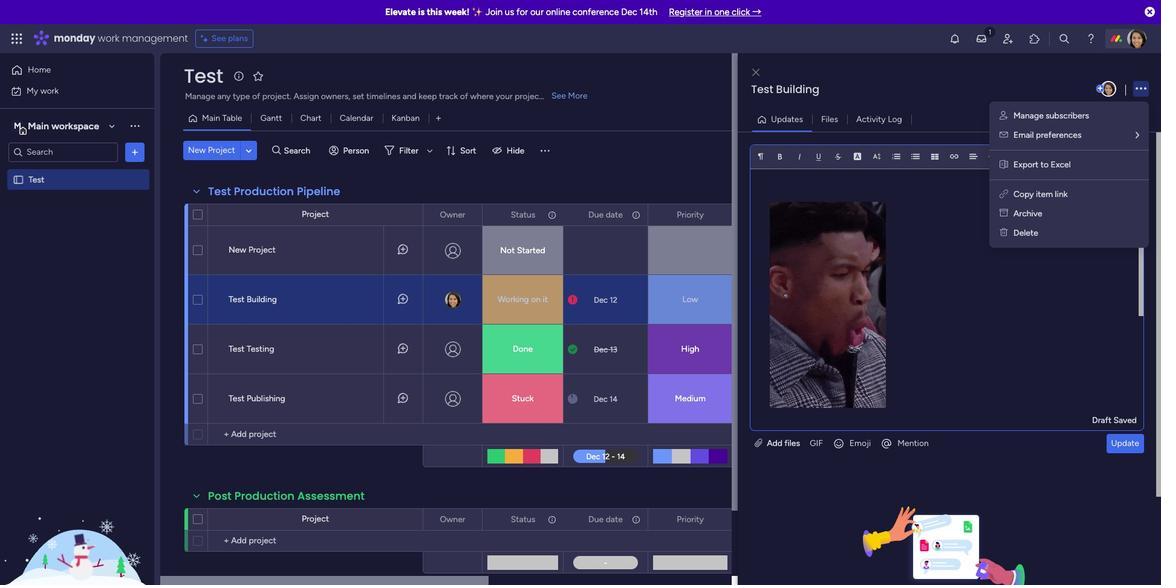Task type: vqa. For each thing, say whether or not it's contained in the screenshot.
Add files at the right bottom of the page
yes



Task type: describe. For each thing, give the bounding box(es) containing it.
person button
[[324, 141, 377, 160]]

test inside list box
[[28, 175, 44, 185]]

angle down image
[[246, 146, 252, 155]]

emoji
[[850, 438, 871, 449]]

email
[[1014, 130, 1034, 140]]

dec 14
[[594, 395, 618, 404]]

Test Production Pipeline field
[[205, 184, 344, 200]]

files button
[[813, 110, 848, 129]]

update button
[[1107, 434, 1145, 454]]

work for my
[[40, 86, 59, 96]]

working
[[498, 295, 529, 305]]

1 status field from the top
[[508, 208, 539, 222]]

pipeline
[[297, 184, 341, 199]]

add to favorites image
[[252, 70, 264, 82]]

updates
[[771, 114, 803, 124]]

text color image
[[854, 152, 862, 161]]

on
[[531, 295, 541, 305]]

inbox image
[[976, 33, 988, 45]]

size image
[[873, 152, 882, 161]]

test publishing
[[229, 394, 285, 404]]

manage for manage any type of project. assign owners, set timelines and keep track of where your project stands.
[[185, 91, 215, 102]]

table image
[[931, 152, 940, 161]]

updates button
[[753, 110, 813, 129]]

Test Building field
[[748, 82, 1094, 97]]

due date field for assessment
[[586, 513, 626, 527]]

strikethrough image
[[834, 152, 843, 161]]

new inside button
[[188, 145, 206, 155]]

conference
[[573, 7, 619, 18]]

person
[[343, 146, 369, 156]]

format image
[[757, 152, 765, 161]]

this
[[427, 7, 442, 18]]

keep
[[419, 91, 437, 102]]

activity
[[857, 114, 886, 124]]

my
[[27, 86, 38, 96]]

dapulse addbtn image
[[1097, 85, 1105, 93]]

project inside button
[[208, 145, 235, 155]]

saved
[[1114, 415, 1137, 426]]

Search in workspace field
[[25, 145, 101, 159]]

elevate is this week! ✨ join us for our online conference dec 14th
[[385, 7, 658, 18]]

column information image
[[632, 515, 641, 525]]

new project inside button
[[188, 145, 235, 155]]

help image
[[1085, 33, 1098, 45]]

delete
[[1014, 228, 1039, 238]]

1 of from the left
[[252, 91, 260, 102]]

plans
[[228, 33, 248, 44]]

test production pipeline
[[208, 184, 341, 199]]

in
[[705, 7, 712, 18]]

any
[[217, 91, 231, 102]]

test testing
[[229, 344, 274, 355]]

where
[[470, 91, 494, 102]]

main for main table
[[202, 113, 220, 123]]

main table
[[202, 113, 242, 123]]

due date for post production assessment
[[589, 515, 623, 525]]

my work
[[27, 86, 59, 96]]

workspace
[[51, 120, 99, 132]]

public board image
[[13, 174, 24, 185]]

workspace image
[[11, 119, 24, 133]]

italic image
[[796, 152, 804, 161]]

v2 ellipsis image
[[1136, 81, 1147, 97]]

activity log
[[857, 114, 903, 124]]

archive
[[1014, 209, 1043, 219]]

dapulse attachment image
[[755, 438, 763, 449]]

work for monday
[[98, 31, 120, 45]]

select product image
[[11, 33, 23, 45]]

dec 12
[[594, 296, 618, 305]]

not started
[[501, 246, 546, 256]]

activity log button
[[848, 110, 912, 129]]

see for see more
[[552, 91, 566, 101]]

add
[[767, 438, 783, 449]]

lottie animation image
[[0, 463, 154, 586]]

post production assessment
[[208, 489, 365, 504]]

to
[[1041, 160, 1049, 170]]

is
[[418, 7, 425, 18]]

hide
[[507, 146, 525, 156]]

high
[[682, 344, 700, 355]]

and
[[403, 91, 417, 102]]

sort button
[[441, 141, 484, 160]]

started
[[517, 246, 546, 256]]

new project button
[[183, 141, 240, 160]]

✨
[[472, 7, 484, 18]]

2 priority field from the top
[[674, 513, 707, 527]]

list arrow image
[[1136, 131, 1140, 140]]

item
[[1036, 189, 1053, 200]]

priority for second priority field from the top of the page
[[677, 515, 704, 525]]

1. numbers image
[[892, 152, 901, 161]]

dec left 14th
[[622, 7, 638, 18]]

calendar
[[340, 113, 374, 123]]

→
[[753, 7, 762, 18]]

owner field for test production pipeline
[[437, 208, 469, 222]]

dapulse archived image
[[1000, 209, 1009, 219]]

stands.
[[545, 91, 571, 102]]

management
[[122, 31, 188, 45]]

chart button
[[291, 109, 331, 128]]

kanban button
[[383, 109, 429, 128]]

low
[[683, 295, 699, 305]]

arrow down image
[[423, 143, 437, 158]]

v2 link image
[[1000, 189, 1009, 200]]

filter button
[[380, 141, 437, 160]]

v2 email column image
[[1000, 130, 1009, 140]]

it
[[543, 295, 548, 305]]

bold image
[[776, 152, 785, 161]]

main table button
[[183, 109, 251, 128]]

draft saved
[[1093, 415, 1137, 426]]

publishing
[[247, 394, 285, 404]]

main for main workspace
[[28, 120, 49, 132]]

one
[[715, 7, 730, 18]]

show board description image
[[232, 70, 246, 82]]

calendar button
[[331, 109, 383, 128]]

project down pipeline
[[302, 209, 329, 220]]

click
[[732, 7, 750, 18]]

kanban
[[392, 113, 420, 123]]

working on it
[[498, 295, 548, 305]]

timelines
[[367, 91, 401, 102]]

checklist image
[[1028, 153, 1038, 161]]

see plans
[[212, 33, 248, 44]]

gantt button
[[251, 109, 291, 128]]

gif
[[810, 438, 823, 449]]

date for post production assessment
[[606, 515, 623, 525]]

see more link
[[551, 90, 589, 102]]

james peterson image
[[1101, 81, 1117, 97]]

files
[[785, 438, 800, 449]]

mention button
[[876, 434, 934, 454]]

lottie animation element
[[0, 463, 154, 586]]

online
[[546, 7, 571, 18]]

1 priority field from the top
[[674, 208, 707, 222]]

1 + add project text field from the top
[[214, 428, 312, 442]]

your
[[496, 91, 513, 102]]

update
[[1112, 438, 1140, 449]]

emoji button
[[828, 434, 876, 454]]



Task type: locate. For each thing, give the bounding box(es) containing it.
1 horizontal spatial see
[[552, 91, 566, 101]]

production inside field
[[234, 184, 294, 199]]

2 status field from the top
[[508, 513, 539, 527]]

underline image
[[815, 152, 823, 161]]

my work button
[[7, 81, 130, 101]]

not
[[501, 246, 515, 256]]

option
[[0, 169, 154, 171]]

sort
[[460, 146, 477, 156]]

copy item link
[[1014, 189, 1068, 200]]

close image
[[753, 68, 760, 77]]

0 vertical spatial due date field
[[586, 208, 626, 222]]

13
[[610, 345, 618, 354]]

0 vertical spatial priority
[[677, 210, 704, 220]]

main inside 'workspace selection' element
[[28, 120, 49, 132]]

0 vertical spatial date
[[606, 210, 623, 220]]

1 vertical spatial status
[[511, 515, 536, 525]]

Status field
[[508, 208, 539, 222], [508, 513, 539, 527]]

building up the testing
[[247, 295, 277, 305]]

1 vertical spatial priority
[[677, 515, 704, 525]]

more
[[568, 91, 588, 101]]

2 owner field from the top
[[437, 513, 469, 527]]

email preferences
[[1014, 130, 1082, 140]]

1 vertical spatial see
[[552, 91, 566, 101]]

apps image
[[1029, 33, 1041, 45]]

0 horizontal spatial of
[[252, 91, 260, 102]]

test up test testing
[[229, 295, 245, 305]]

priority for 1st priority field from the top
[[677, 210, 704, 220]]

1 vertical spatial status field
[[508, 513, 539, 527]]

1 horizontal spatial manage
[[1014, 111, 1044, 121]]

of right type
[[252, 91, 260, 102]]

test building inside field
[[751, 82, 820, 97]]

subscribers
[[1046, 111, 1090, 121]]

+ add project text field down publishing
[[214, 428, 312, 442]]

1 vertical spatial building
[[247, 295, 277, 305]]

column information image
[[548, 210, 557, 220], [632, 210, 641, 220], [548, 515, 557, 525]]

manage for manage subscribers
[[1014, 111, 1044, 121]]

1 horizontal spatial of
[[460, 91, 468, 102]]

0 horizontal spatial see
[[212, 33, 226, 44]]

date for test production pipeline
[[606, 210, 623, 220]]

gif button
[[805, 434, 828, 454]]

1 horizontal spatial main
[[202, 113, 220, 123]]

2 due date field from the top
[[586, 513, 626, 527]]

stuck
[[512, 394, 534, 404]]

2 priority from the top
[[677, 515, 704, 525]]

preferences
[[1036, 130, 1082, 140]]

0 vertical spatial owner field
[[437, 208, 469, 222]]

1 vertical spatial owner
[[440, 515, 466, 525]]

1 horizontal spatial new
[[229, 245, 246, 255]]

building inside field
[[776, 82, 820, 97]]

add files
[[765, 438, 800, 449]]

test inside field
[[208, 184, 231, 199]]

1 status from the top
[[511, 210, 536, 220]]

workspace options image
[[129, 120, 141, 132]]

production inside field
[[235, 489, 295, 504]]

1 horizontal spatial test building
[[751, 82, 820, 97]]

Post Production Assessment field
[[205, 489, 368, 505]]

align image
[[970, 152, 978, 161]]

0 vertical spatial priority field
[[674, 208, 707, 222]]

draft
[[1093, 415, 1112, 426]]

copy
[[1014, 189, 1034, 200]]

test
[[184, 62, 223, 90], [751, 82, 774, 97], [28, 175, 44, 185], [208, 184, 231, 199], [229, 295, 245, 305], [229, 344, 245, 355], [229, 394, 245, 404]]

status
[[511, 210, 536, 220], [511, 515, 536, 525]]

menu
[[990, 102, 1150, 248]]

monday
[[54, 31, 95, 45]]

test list box
[[0, 167, 154, 353]]

v2 overdue deadline image
[[568, 294, 578, 306]]

owner field for post production assessment
[[437, 513, 469, 527]]

test down the new project button
[[208, 184, 231, 199]]

0 vertical spatial owner
[[440, 210, 466, 220]]

project left 'angle down' icon on the left top
[[208, 145, 235, 155]]

test right public board icon on the left top of page
[[28, 175, 44, 185]]

line image
[[989, 152, 998, 161]]

export
[[1014, 160, 1039, 170]]

building
[[776, 82, 820, 97], [247, 295, 277, 305]]

owners,
[[321, 91, 351, 102]]

of
[[252, 91, 260, 102], [460, 91, 468, 102]]

v2 delete line image
[[1000, 228, 1009, 238]]

due for test production pipeline
[[589, 210, 604, 220]]

menu containing manage subscribers
[[990, 102, 1150, 248]]

manage down test field
[[185, 91, 215, 102]]

our
[[531, 7, 544, 18]]

0 vertical spatial manage
[[185, 91, 215, 102]]

production down v2 search icon
[[234, 184, 294, 199]]

date
[[606, 210, 623, 220], [606, 515, 623, 525]]

1 vertical spatial owner field
[[437, 513, 469, 527]]

0 vertical spatial see
[[212, 33, 226, 44]]

notifications image
[[949, 33, 961, 45]]

log
[[888, 114, 903, 124]]

test building up updates on the right of page
[[751, 82, 820, 97]]

owner for assessment
[[440, 515, 466, 525]]

0 vertical spatial work
[[98, 31, 120, 45]]

12
[[610, 296, 618, 305]]

work
[[98, 31, 120, 45], [40, 86, 59, 96]]

0 vertical spatial due date
[[589, 210, 623, 220]]

1 horizontal spatial work
[[98, 31, 120, 45]]

see left plans
[[212, 33, 226, 44]]

link image
[[950, 152, 959, 161]]

v2 surface invite image
[[1000, 111, 1009, 121]]

search everything image
[[1059, 33, 1071, 45]]

0 vertical spatial building
[[776, 82, 820, 97]]

production right post
[[235, 489, 295, 504]]

+ Add project text field
[[214, 428, 312, 442], [214, 534, 312, 549]]

track
[[439, 91, 458, 102]]

owner
[[440, 210, 466, 220], [440, 515, 466, 525]]

james peterson image
[[1128, 29, 1147, 48]]

Search field
[[281, 142, 317, 159]]

see inside button
[[212, 33, 226, 44]]

elevate
[[385, 7, 416, 18]]

1 vertical spatial priority field
[[674, 513, 707, 527]]

1 due date field from the top
[[586, 208, 626, 222]]

production for post
[[235, 489, 295, 504]]

1 horizontal spatial building
[[776, 82, 820, 97]]

0 horizontal spatial manage
[[185, 91, 215, 102]]

1 due from the top
[[589, 210, 604, 220]]

see for see plans
[[212, 33, 226, 44]]

2 status from the top
[[511, 515, 536, 525]]

+ add project text field down post production assessment field
[[214, 534, 312, 549]]

1 vertical spatial test building
[[229, 295, 277, 305]]

options image
[[465, 205, 474, 225], [547, 205, 555, 225], [631, 205, 640, 225], [465, 510, 474, 530], [547, 510, 555, 530], [631, 510, 640, 530]]

0 vertical spatial new
[[188, 145, 206, 155]]

see plans button
[[195, 30, 254, 48]]

menu image
[[539, 145, 551, 157]]

manage subscribers
[[1014, 111, 1090, 121]]

set
[[353, 91, 364, 102]]

link
[[1056, 189, 1068, 200]]

workspace selection element
[[11, 119, 101, 135]]

main left table
[[202, 113, 220, 123]]

0 horizontal spatial new
[[188, 145, 206, 155]]

production for test
[[234, 184, 294, 199]]

dec left "13"
[[594, 345, 608, 354]]

manage any type of project. assign owners, set timelines and keep track of where your project stands.
[[185, 91, 571, 102]]

2 date from the top
[[606, 515, 623, 525]]

done
[[513, 344, 533, 355]]

test building
[[751, 82, 820, 97], [229, 295, 277, 305]]

0 vertical spatial due
[[589, 210, 604, 220]]

1 image
[[985, 25, 996, 38]]

m
[[14, 121, 21, 131]]

see left more
[[552, 91, 566, 101]]

project down test production pipeline field
[[248, 245, 276, 255]]

Test field
[[181, 62, 226, 90]]

dec 13
[[594, 345, 618, 354]]

1 vertical spatial date
[[606, 515, 623, 525]]

2 owner from the top
[[440, 515, 466, 525]]

due for post production assessment
[[589, 515, 604, 525]]

gantt
[[260, 113, 282, 123]]

dec for dec 13
[[594, 345, 608, 354]]

column information image for second status field
[[548, 515, 557, 525]]

of right track
[[460, 91, 468, 102]]

due date
[[589, 210, 623, 220], [589, 515, 623, 525]]

1 vertical spatial manage
[[1014, 111, 1044, 121]]

Priority field
[[674, 208, 707, 222], [674, 513, 707, 527]]

0 horizontal spatial building
[[247, 295, 277, 305]]

0 horizontal spatial work
[[40, 86, 59, 96]]

invite members image
[[1003, 33, 1015, 45]]

Owner field
[[437, 208, 469, 222], [437, 513, 469, 527]]

assign
[[294, 91, 319, 102]]

work right monday
[[98, 31, 120, 45]]

project down assessment at the bottom left
[[302, 514, 329, 525]]

dec left 12
[[594, 296, 608, 305]]

medium
[[675, 394, 706, 404]]

excel
[[1051, 160, 1071, 170]]

1 vertical spatial due date
[[589, 515, 623, 525]]

building up updates on the right of page
[[776, 82, 820, 97]]

1 vertical spatial production
[[235, 489, 295, 504]]

main inside button
[[202, 113, 220, 123]]

1 vertical spatial due date field
[[586, 513, 626, 527]]

testing
[[247, 344, 274, 355]]

1 priority from the top
[[677, 210, 704, 220]]

test inside field
[[751, 82, 774, 97]]

files
[[822, 114, 839, 124]]

assessment
[[298, 489, 365, 504]]

work right my
[[40, 86, 59, 96]]

&bull; bullets image
[[912, 152, 920, 161]]

due date field for pipeline
[[586, 208, 626, 222]]

manage
[[185, 91, 215, 102], [1014, 111, 1044, 121]]

1 due date from the top
[[589, 210, 623, 220]]

0 vertical spatial status
[[511, 210, 536, 220]]

1 vertical spatial due
[[589, 515, 604, 525]]

project
[[515, 91, 542, 102]]

0 horizontal spatial main
[[28, 120, 49, 132]]

test building up test testing
[[229, 295, 277, 305]]

project.
[[262, 91, 292, 102]]

v2 search image
[[272, 144, 281, 157]]

v2 done deadline image
[[568, 344, 578, 355]]

1 date from the top
[[606, 210, 623, 220]]

filter
[[400, 146, 419, 156]]

options image
[[129, 146, 141, 158]]

owner for pipeline
[[440, 210, 466, 220]]

14
[[610, 395, 618, 404]]

due
[[589, 210, 604, 220], [589, 515, 604, 525]]

0 vertical spatial status field
[[508, 208, 539, 222]]

work inside button
[[40, 86, 59, 96]]

test left the testing
[[229, 344, 245, 355]]

1 vertical spatial new project
[[229, 245, 276, 255]]

import from excel template outline image
[[1000, 160, 1009, 170]]

1 owner field from the top
[[437, 208, 469, 222]]

us
[[505, 7, 514, 18]]

0 vertical spatial new project
[[188, 145, 235, 155]]

test left publishing
[[229, 394, 245, 404]]

1 vertical spatial new
[[229, 245, 246, 255]]

register in one click →
[[669, 7, 762, 18]]

see more
[[552, 91, 588, 101]]

2 of from the left
[[460, 91, 468, 102]]

main right workspace image
[[28, 120, 49, 132]]

column information image for 2nd status field from the bottom of the page
[[548, 210, 557, 220]]

test up any
[[184, 62, 223, 90]]

manage up email
[[1014, 111, 1044, 121]]

table
[[222, 113, 242, 123]]

0 vertical spatial + add project text field
[[214, 428, 312, 442]]

dec for dec 12
[[594, 296, 608, 305]]

priority
[[677, 210, 704, 220], [677, 515, 704, 525]]

2 due date from the top
[[589, 515, 623, 525]]

chart
[[300, 113, 322, 123]]

2 due from the top
[[589, 515, 604, 525]]

test down close image
[[751, 82, 774, 97]]

1 vertical spatial work
[[40, 86, 59, 96]]

see
[[212, 33, 226, 44], [552, 91, 566, 101]]

add view image
[[436, 114, 441, 123]]

rtl ltr image
[[1009, 152, 1017, 161]]

register in one click → link
[[669, 7, 762, 18]]

0 horizontal spatial test building
[[229, 295, 277, 305]]

0 vertical spatial production
[[234, 184, 294, 199]]

0 vertical spatial test building
[[751, 82, 820, 97]]

dec for dec 14
[[594, 395, 608, 404]]

Due date field
[[586, 208, 626, 222], [586, 513, 626, 527]]

dec left 14
[[594, 395, 608, 404]]

home button
[[7, 61, 130, 80]]

1 owner from the top
[[440, 210, 466, 220]]

due date for test production pipeline
[[589, 210, 623, 220]]

1 vertical spatial + add project text field
[[214, 534, 312, 549]]

main workspace
[[28, 120, 99, 132]]

2 + add project text field from the top
[[214, 534, 312, 549]]

for
[[517, 7, 528, 18]]

mention
[[898, 438, 929, 449]]

type
[[233, 91, 250, 102]]

column information image for pipeline's "due date" field
[[632, 210, 641, 220]]



